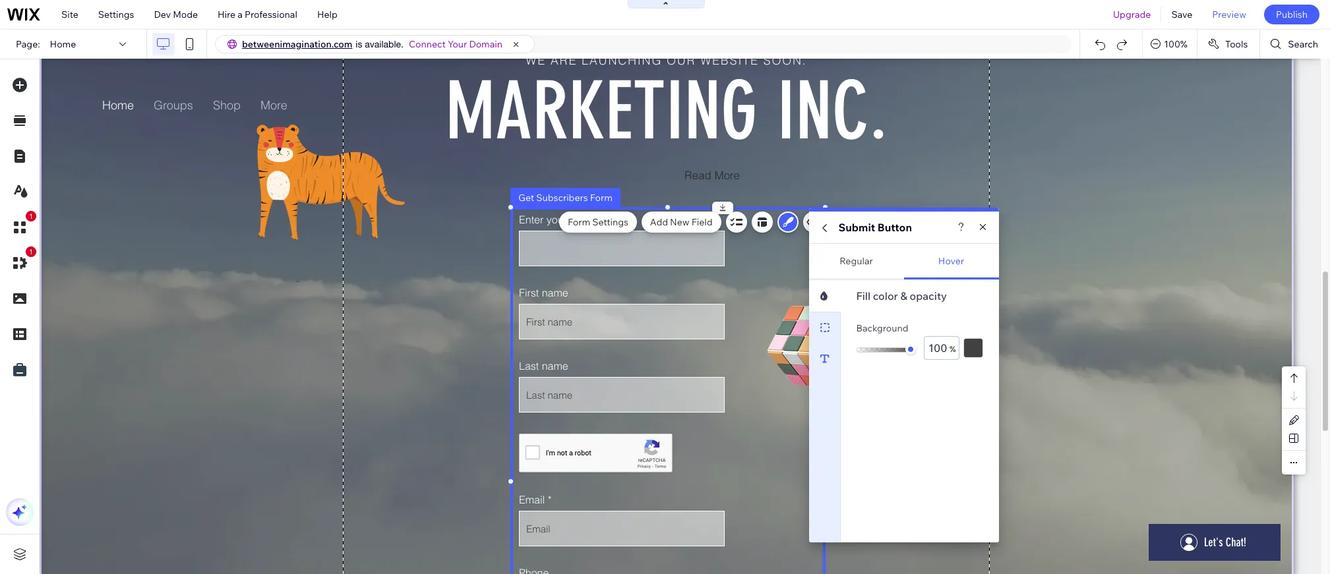 Task type: describe. For each thing, give the bounding box(es) containing it.
submit button
[[839, 221, 912, 234]]

subscribers
[[536, 192, 588, 204]]

a
[[238, 9, 243, 20]]

tools
[[1225, 38, 1248, 50]]

&
[[900, 290, 907, 303]]

100%
[[1164, 38, 1188, 50]]

preview
[[1212, 9, 1246, 20]]

betweenimagination.com
[[242, 38, 352, 50]]

dev mode
[[154, 9, 198, 20]]

professional
[[245, 9, 297, 20]]

2 1 from the top
[[29, 248, 33, 256]]

save
[[1171, 9, 1193, 20]]

your
[[448, 38, 467, 50]]

is available. connect your domain
[[356, 38, 503, 50]]

regular
[[840, 255, 873, 267]]

available.
[[365, 39, 404, 49]]

100% button
[[1143, 30, 1197, 59]]

button
[[878, 221, 912, 234]]

save button
[[1162, 0, 1202, 29]]

1 1 from the top
[[29, 212, 33, 220]]

submit
[[839, 221, 875, 234]]

connect
[[409, 38, 446, 50]]

search button
[[1260, 30, 1330, 59]]

1 horizontal spatial settings
[[592, 216, 628, 228]]

fill color & opacity
[[856, 290, 947, 303]]

site
[[61, 9, 78, 20]]

opacity
[[910, 290, 947, 303]]

tools button
[[1198, 30, 1260, 59]]

new
[[670, 216, 690, 228]]



Task type: locate. For each thing, give the bounding box(es) containing it.
is
[[356, 39, 362, 49]]

1 vertical spatial settings
[[592, 216, 628, 228]]

field
[[692, 216, 713, 228]]

1 1 button from the top
[[6, 211, 36, 241]]

settings left add
[[592, 216, 628, 228]]

1 vertical spatial 1 button
[[6, 247, 36, 277]]

2 1 button from the top
[[6, 247, 36, 277]]

add new field
[[650, 216, 713, 228]]

0 vertical spatial 1
[[29, 212, 33, 220]]

1
[[29, 212, 33, 220], [29, 248, 33, 256]]

mode
[[173, 9, 198, 20]]

form up form settings
[[590, 192, 613, 204]]

get subscribers form
[[518, 192, 613, 204]]

fill
[[856, 290, 871, 303]]

1 button
[[6, 211, 36, 241], [6, 247, 36, 277]]

color
[[873, 290, 898, 303]]

settings left dev
[[98, 9, 134, 20]]

publish button
[[1264, 5, 1320, 24]]

hover
[[938, 255, 964, 267]]

hire a professional
[[218, 9, 297, 20]]

0 vertical spatial settings
[[98, 9, 134, 20]]

form
[[590, 192, 613, 204], [568, 216, 590, 228]]

publish
[[1276, 9, 1308, 20]]

add
[[650, 216, 668, 228]]

search
[[1288, 38, 1318, 50]]

1 vertical spatial form
[[568, 216, 590, 228]]

get
[[518, 192, 534, 204]]

upgrade
[[1113, 9, 1151, 20]]

home
[[50, 38, 76, 50]]

0 vertical spatial form
[[590, 192, 613, 204]]

help
[[317, 9, 337, 20]]

0 horizontal spatial settings
[[98, 9, 134, 20]]

form down get subscribers form
[[568, 216, 590, 228]]

background
[[856, 322, 908, 334]]

dev
[[154, 9, 171, 20]]

None text field
[[924, 336, 959, 360]]

settings
[[98, 9, 134, 20], [592, 216, 628, 228]]

domain
[[469, 38, 503, 50]]

1 vertical spatial 1
[[29, 248, 33, 256]]

hire
[[218, 9, 236, 20]]

form settings
[[568, 216, 628, 228]]

0 vertical spatial 1 button
[[6, 211, 36, 241]]

preview button
[[1202, 0, 1256, 29]]



Task type: vqa. For each thing, say whether or not it's contained in the screenshot.
Hosting in
no



